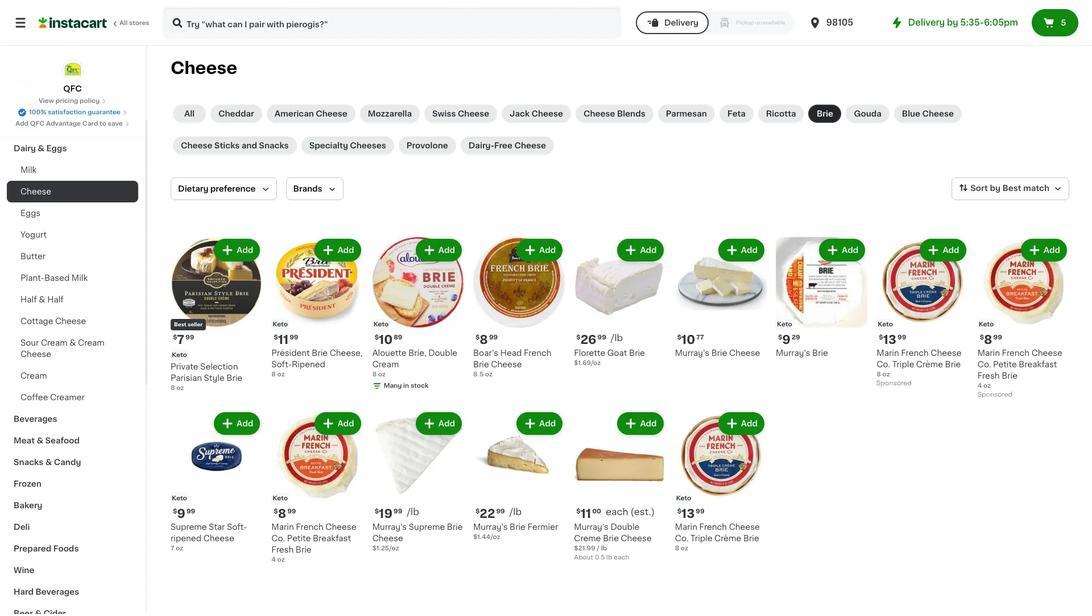 Task type: locate. For each thing, give the bounding box(es) containing it.
snacks
[[259, 142, 289, 150], [14, 459, 43, 467]]

by left 5:35-
[[947, 18, 959, 27]]

save
[[108, 121, 123, 127]]

cream up coffee
[[20, 372, 47, 380]]

/lb up goat
[[611, 334, 623, 343]]

double inside alouette brie, double cream 8 oz
[[429, 350, 458, 358]]

candy
[[54, 459, 81, 467]]

best left the seller
[[174, 322, 187, 327]]

murray's supreme brie cheese $1.25/oz
[[373, 523, 463, 552]]

$ inside $ 7 99
[[173, 335, 177, 341]]

& right meat
[[37, 437, 43, 445]]

0 horizontal spatial eggs
[[20, 209, 40, 217]]

cottage
[[20, 318, 53, 326]]

0 horizontal spatial half
[[20, 296, 37, 304]]

0 horizontal spatial 9
[[177, 508, 186, 520]]

cheddar link
[[211, 105, 262, 123]]

murray's down $ 10 77
[[675, 350, 710, 358]]

1 vertical spatial all
[[184, 110, 195, 118]]

$11.00 each (estimated) element
[[574, 507, 666, 522]]

8
[[480, 334, 488, 346], [984, 334, 993, 346], [272, 372, 276, 378], [877, 372, 881, 378], [373, 372, 377, 378], [171, 385, 175, 392], [278, 508, 286, 520], [675, 546, 680, 552]]

1 horizontal spatial marin french cheese co. petite breakfast fresh brie 4 oz
[[978, 350, 1063, 389]]

preference
[[210, 185, 256, 193]]

milk inside "link"
[[72, 274, 88, 282]]

11 up président
[[278, 334, 289, 346]]

/lb inside $22.99 per pound element
[[510, 507, 522, 517]]

add for marin french cheese co. petite breakfast fresh brie
[[338, 420, 354, 428]]

0 vertical spatial beverages
[[14, 415, 57, 423]]

0 vertical spatial qfc
[[63, 85, 82, 93]]

brie inside boar's head french brie cheese 8.5 oz
[[473, 361, 489, 369]]

provolone
[[407, 142, 448, 150]]

0 vertical spatial marin french cheese co. triple crème brie 8 oz
[[877, 350, 962, 378]]

99 inside $ 26 99
[[598, 335, 607, 341]]

brie inside président brie cheese, soft‑ripened 8 oz
[[312, 350, 328, 358]]

1 vertical spatial each
[[614, 555, 630, 561]]

1 horizontal spatial milk
[[72, 274, 88, 282]]

0 horizontal spatial delivery
[[665, 19, 699, 27]]

$ inside $ 26 99
[[577, 335, 581, 341]]

/lb for 22
[[510, 507, 522, 517]]

all for all
[[184, 110, 195, 118]]

add button for murray's supreme brie cheese
[[417, 414, 461, 434]]

mozzarella
[[368, 110, 412, 118]]

product group
[[171, 237, 263, 393], [272, 237, 363, 380], [373, 237, 464, 393], [473, 237, 565, 380], [574, 237, 666, 368], [675, 237, 767, 359], [776, 237, 868, 359], [877, 237, 969, 390], [978, 237, 1070, 401], [171, 410, 263, 554], [272, 410, 363, 565], [373, 410, 464, 554], [473, 410, 565, 542], [574, 410, 666, 563], [675, 410, 767, 554]]

cream link
[[7, 365, 138, 387]]

None search field
[[163, 7, 621, 39]]

0 horizontal spatial 13
[[682, 508, 695, 520]]

each (est.)
[[606, 507, 655, 517]]

all for all stores
[[120, 20, 128, 26]]

1 horizontal spatial 11
[[581, 508, 591, 520]]

7 down ripened
[[171, 546, 174, 552]]

half down plant-based milk
[[47, 296, 64, 304]]

by right sort
[[990, 184, 1001, 192]]

ripened
[[171, 535, 201, 543]]

murray's brie
[[776, 350, 828, 358]]

frozen
[[14, 480, 41, 488]]

1 horizontal spatial half
[[47, 296, 64, 304]]

1 horizontal spatial delivery
[[909, 18, 945, 27]]

0 vertical spatial fresh
[[978, 372, 1000, 380]]

swiss cheese link
[[425, 105, 498, 123]]

murray's for murray's supreme brie cheese $1.25/oz
[[373, 523, 407, 531]]

alouette brie, double cream 8 oz
[[373, 350, 458, 378]]

half down plant-
[[20, 296, 37, 304]]

add button for florette goat brie
[[619, 240, 663, 261]]

0 vertical spatial petite
[[994, 361, 1017, 369]]

1 half from the left
[[20, 296, 37, 304]]

free
[[495, 142, 513, 150]]

2 half from the left
[[47, 296, 64, 304]]

cream down alouette
[[373, 361, 399, 369]]

0 horizontal spatial all
[[120, 20, 128, 26]]

7 inside product group
[[177, 334, 184, 346]]

0 vertical spatial double
[[429, 350, 458, 358]]

double
[[429, 350, 458, 358], [611, 523, 640, 531]]

& up 'cottage' on the bottom left
[[39, 296, 45, 304]]

0 vertical spatial sponsored badge image
[[877, 381, 912, 387]]

seller
[[188, 322, 203, 327]]

brie,
[[409, 350, 427, 358]]

2 horizontal spatial /lb
[[611, 334, 623, 343]]

10 left 77
[[682, 334, 696, 346]]

& right dairy
[[38, 145, 44, 153]]

0 vertical spatial triple
[[893, 361, 915, 369]]

1 vertical spatial qfc
[[30, 121, 45, 127]]

& down cottage cheese link
[[70, 339, 76, 347]]

président brie cheese, soft‑ripened 8 oz
[[272, 350, 363, 378]]

lb right /
[[601, 546, 607, 552]]

produce link
[[7, 116, 138, 138]]

qfc
[[63, 85, 82, 93], [30, 121, 45, 127]]

brie inside murray's brie fermier $1.44/oz
[[510, 523, 526, 531]]

0 vertical spatial marin french cheese co. petite breakfast fresh brie 4 oz
[[978, 350, 1063, 389]]

petite
[[994, 361, 1017, 369], [287, 535, 311, 543]]

0 vertical spatial each
[[606, 507, 629, 517]]

best inside product group
[[174, 322, 187, 327]]

coffee creamer link
[[7, 387, 138, 409]]

$ 9 99
[[173, 508, 195, 520]]

7
[[177, 334, 184, 346], [171, 546, 174, 552]]

brie
[[817, 110, 834, 118], [312, 350, 328, 358], [629, 350, 645, 358], [813, 350, 828, 358], [712, 350, 728, 358], [473, 361, 489, 369], [946, 361, 961, 369], [1002, 372, 1018, 380], [227, 375, 242, 383], [510, 523, 526, 531], [447, 523, 463, 531], [603, 535, 619, 543], [744, 535, 760, 543], [296, 546, 312, 554]]

specialty cheeses
[[309, 142, 386, 150]]

eggs down advantage
[[46, 145, 67, 153]]

5 button
[[1032, 9, 1079, 36]]

sponsored badge image
[[877, 381, 912, 387], [978, 392, 1012, 399]]

10 left 89
[[379, 334, 393, 346]]

1 horizontal spatial 7
[[177, 334, 184, 346]]

milk down dairy
[[20, 166, 37, 174]]

0 vertical spatial 7
[[177, 334, 184, 346]]

1 vertical spatial marin french cheese co. triple crème brie 8 oz
[[675, 523, 760, 552]]

0 horizontal spatial 10
[[379, 334, 393, 346]]

1 horizontal spatial by
[[990, 184, 1001, 192]]

1 vertical spatial eggs
[[20, 209, 40, 217]]

$ inside $ 19 99
[[375, 509, 379, 515]]

& for candy
[[45, 459, 52, 467]]

/lb up murray's brie fermier $1.44/oz at the bottom of page
[[510, 507, 522, 517]]

1 vertical spatial 7
[[171, 546, 174, 552]]

add button for murray's brie cheese
[[720, 240, 764, 261]]

murray's for murray's brie fermier $1.44/oz
[[473, 523, 508, 531]]

cream inside alouette brie, double cream 8 oz
[[373, 361, 399, 369]]

1 10 from the left
[[379, 334, 393, 346]]

1 horizontal spatial 9
[[783, 334, 791, 346]]

$ inside $ 10 89
[[375, 335, 379, 341]]

1 vertical spatial by
[[990, 184, 1001, 192]]

murray's up $1.44/oz
[[473, 523, 508, 531]]

hard beverages
[[14, 588, 79, 596]]

add for murray's supreme brie cheese
[[439, 420, 455, 428]]

0 vertical spatial crème
[[917, 361, 944, 369]]

0 vertical spatial 4
[[978, 383, 982, 389]]

crème
[[917, 361, 944, 369], [715, 535, 742, 543]]

feta link
[[720, 105, 754, 123]]

supreme down $19.99 per pound "element"
[[409, 523, 445, 531]]

all left stores
[[120, 20, 128, 26]]

marin french cheese co. triple crème brie 8 oz
[[877, 350, 962, 378], [675, 523, 760, 552]]

double down $11.00 each (estimated) element
[[611, 523, 640, 531]]

beverages down "wine" link
[[36, 588, 79, 596]]

coffee
[[20, 394, 48, 402]]

$26.99 per pound element
[[574, 333, 666, 348]]

hard
[[14, 588, 34, 596]]

0 vertical spatial 13
[[884, 334, 897, 346]]

supreme star soft- ripened cheese 7 oz
[[171, 523, 247, 552]]

bakery link
[[7, 495, 138, 517]]

murray's inside murray's supreme brie cheese $1.25/oz
[[373, 523, 407, 531]]

0 horizontal spatial 7
[[171, 546, 174, 552]]

cottage cheese link
[[7, 311, 138, 332]]

$ inside $ 10 77
[[678, 335, 682, 341]]

frozen link
[[7, 473, 138, 495]]

murray's brie cheese
[[675, 350, 760, 358]]

1 vertical spatial snacks
[[14, 459, 43, 467]]

murray's inside murray's double creme brie cheese $21.99 / lb about 0.5 lb each
[[574, 523, 609, 531]]

9 left '29'
[[783, 334, 791, 346]]

add for murray's double creme brie cheese
[[640, 420, 657, 428]]

1 vertical spatial double
[[611, 523, 640, 531]]

0 horizontal spatial by
[[947, 18, 959, 27]]

0 vertical spatial eggs
[[46, 145, 67, 153]]

0 vertical spatial snacks
[[259, 142, 289, 150]]

0 horizontal spatial double
[[429, 350, 458, 358]]

$ 10 89
[[375, 334, 403, 346]]

delivery inside button
[[665, 19, 699, 27]]

1 horizontal spatial petite
[[994, 361, 1017, 369]]

0 horizontal spatial supreme
[[171, 523, 207, 531]]

/lb for 26
[[611, 334, 623, 343]]

cream down "cottage cheese"
[[41, 339, 68, 347]]

swiss cheese
[[433, 110, 490, 118]]

0 vertical spatial $ 13 99
[[879, 334, 907, 346]]

1 supreme from the left
[[171, 523, 207, 531]]

fermier
[[528, 523, 558, 531]]

jack cheese
[[510, 110, 563, 118]]

$ 19 99
[[375, 508, 403, 520]]

murray's for murray's double creme brie cheese $21.99 / lb about 0.5 lb each
[[574, 523, 609, 531]]

beverages down coffee
[[14, 415, 57, 423]]

cheese inside boar's head french brie cheese 8.5 oz
[[491, 361, 522, 369]]

plant-
[[20, 274, 44, 282]]

99 inside $ 22 99
[[496, 509, 505, 515]]

plant-based milk link
[[7, 267, 138, 289]]

wine link
[[7, 560, 138, 582]]

0 vertical spatial 11
[[278, 334, 289, 346]]

eggs up yogurt
[[20, 209, 40, 217]]

dietary preference button
[[171, 178, 277, 200]]

1 vertical spatial $ 13 99
[[678, 508, 705, 520]]

& inside "sour cream & cream cheese"
[[70, 339, 76, 347]]

oz
[[277, 372, 285, 378], [485, 372, 493, 378], [883, 372, 890, 378], [378, 372, 386, 378], [984, 383, 991, 389], [177, 385, 184, 392], [176, 546, 183, 552], [681, 546, 689, 552], [277, 557, 285, 563]]

Search field
[[164, 8, 620, 38]]

best left match
[[1003, 184, 1022, 192]]

7 down the best seller
[[177, 334, 184, 346]]

double inside murray's double creme brie cheese $21.99 / lb about 0.5 lb each
[[611, 523, 640, 531]]

0 horizontal spatial 11
[[278, 334, 289, 346]]

product group containing 7
[[171, 237, 263, 393]]

1 horizontal spatial double
[[611, 523, 640, 531]]

cream
[[41, 339, 68, 347], [78, 339, 105, 347], [373, 361, 399, 369], [20, 372, 47, 380]]

many in stock
[[384, 383, 429, 389]]

$ 13 99
[[879, 334, 907, 346], [678, 508, 705, 520]]

murray's up "creme"
[[574, 523, 609, 531]]

0 horizontal spatial petite
[[287, 535, 311, 543]]

/lb for 19
[[407, 507, 419, 517]]

brie inside murray's double creme brie cheese $21.99 / lb about 0.5 lb each
[[603, 535, 619, 543]]

9 up ripened
[[177, 508, 186, 520]]

1 horizontal spatial breakfast
[[1019, 361, 1058, 369]]

delivery for delivery by 5:35-6:05pm
[[909, 18, 945, 27]]

dairy-free cheese
[[469, 142, 546, 150]]

and
[[242, 142, 257, 150]]

1 vertical spatial best
[[174, 322, 187, 327]]

lb right 0.5
[[607, 555, 613, 561]]

each inside $11.00 each (estimated) element
[[606, 507, 629, 517]]

private selection parisian style brie 8 oz
[[171, 363, 242, 392]]

1 horizontal spatial best
[[1003, 184, 1022, 192]]

butter
[[20, 253, 46, 261]]

1 horizontal spatial /lb
[[510, 507, 522, 517]]

best for best seller
[[174, 322, 187, 327]]

0 horizontal spatial $ 13 99
[[678, 508, 705, 520]]

delivery for delivery
[[665, 19, 699, 27]]

add for florette goat brie
[[640, 246, 657, 254]]

add for private selection parisian style brie
[[237, 246, 253, 254]]

10 for $ 10 77
[[682, 334, 696, 346]]

snacks right and
[[259, 142, 289, 150]]

2 supreme from the left
[[409, 523, 445, 531]]

double right brie,
[[429, 350, 458, 358]]

0 horizontal spatial triple
[[691, 535, 713, 543]]

0 vertical spatial by
[[947, 18, 959, 27]]

cream down cottage cheese link
[[78, 339, 105, 347]]

1 horizontal spatial 10
[[682, 334, 696, 346]]

qfc up 'view pricing policy' link
[[63, 85, 82, 93]]

1 vertical spatial breakfast
[[313, 535, 351, 543]]

1 vertical spatial 4
[[272, 557, 276, 563]]

all left cheddar
[[184, 110, 195, 118]]

0 horizontal spatial qfc
[[30, 121, 45, 127]]

1 horizontal spatial all
[[184, 110, 195, 118]]

by inside field
[[990, 184, 1001, 192]]

murray's down $ 19 99
[[373, 523, 407, 531]]

qfc link
[[62, 59, 83, 94]]

supreme up ripened
[[171, 523, 207, 531]]

oz inside supreme star soft- ripened cheese 7 oz
[[176, 546, 183, 552]]

product group containing 22
[[473, 410, 565, 542]]

1 horizontal spatial qfc
[[63, 85, 82, 93]]

$ 10 77
[[678, 334, 704, 346]]

dairy-free cheese link
[[461, 137, 554, 155]]

add button for président brie cheese, soft‑ripened
[[316, 240, 360, 261]]

/lb right $ 19 99
[[407, 507, 419, 517]]

add button for boar's head french brie cheese
[[518, 240, 562, 261]]

& left candy
[[45, 459, 52, 467]]

0 vertical spatial milk
[[20, 166, 37, 174]]

style
[[204, 375, 225, 383]]

1 vertical spatial 9
[[177, 508, 186, 520]]

eggs link
[[7, 203, 138, 224]]

0 vertical spatial 9
[[783, 334, 791, 346]]

0 horizontal spatial $ 8 99
[[274, 508, 296, 520]]

& for half
[[39, 296, 45, 304]]

plant-based milk
[[20, 274, 88, 282]]

0 vertical spatial all
[[120, 20, 128, 26]]

yogurt
[[20, 231, 47, 239]]

eggs inside "link"
[[20, 209, 40, 217]]

add button for marin french cheese co. petite breakfast fresh brie
[[316, 414, 360, 434]]

dietary preference
[[178, 185, 256, 193]]

keto
[[273, 322, 288, 328], [777, 322, 793, 328], [878, 322, 893, 328], [374, 322, 389, 328], [979, 322, 994, 328], [172, 352, 187, 359], [172, 495, 187, 502], [273, 495, 288, 502], [676, 495, 692, 502]]

1 horizontal spatial triple
[[893, 361, 915, 369]]

0 horizontal spatial breakfast
[[313, 535, 351, 543]]

2 10 from the left
[[682, 334, 696, 346]]

product group containing 19
[[373, 410, 464, 554]]

$ 11 99
[[274, 334, 298, 346]]

/lb inside $26.99 per pound 'element'
[[611, 334, 623, 343]]

1 horizontal spatial $ 8 99
[[476, 334, 498, 346]]

0 horizontal spatial sponsored badge image
[[877, 381, 912, 387]]

1 vertical spatial milk
[[72, 274, 88, 282]]

snacks up 'frozen'
[[14, 459, 43, 467]]

each right '00'
[[606, 507, 629, 517]]

star
[[209, 523, 225, 531]]

11 left '00'
[[581, 508, 591, 520]]

murray's down $ 9 29
[[776, 350, 811, 358]]

1 vertical spatial 13
[[682, 508, 695, 520]]

brie inside brie link
[[817, 110, 834, 118]]

murray's for murray's brie
[[776, 350, 811, 358]]

$ 22 99
[[476, 508, 505, 520]]

milk right based
[[72, 274, 88, 282]]

murray's inside murray's brie fermier $1.44/oz
[[473, 523, 508, 531]]

each right 0.5
[[614, 555, 630, 561]]

many
[[384, 383, 402, 389]]

bakery
[[14, 502, 42, 510]]

0 vertical spatial best
[[1003, 184, 1022, 192]]

best inside field
[[1003, 184, 1022, 192]]

best
[[1003, 184, 1022, 192], [174, 322, 187, 327]]

1 horizontal spatial sponsored badge image
[[978, 392, 1012, 399]]

1 vertical spatial fresh
[[272, 546, 294, 554]]

1 horizontal spatial snacks
[[259, 142, 289, 150]]

prepared foods link
[[7, 538, 138, 560]]

add button for private selection parisian style brie
[[215, 240, 259, 261]]

guarantee
[[88, 109, 121, 116]]

$ inside $ 11 00
[[577, 509, 581, 515]]

view
[[39, 98, 54, 104]]

0 horizontal spatial 4
[[272, 557, 276, 563]]

10
[[379, 334, 393, 346], [682, 334, 696, 346]]

marin
[[877, 350, 900, 358], [978, 350, 1000, 358], [272, 523, 294, 531], [675, 523, 698, 531]]

& for eggs
[[38, 145, 44, 153]]

0 horizontal spatial best
[[174, 322, 187, 327]]

supreme inside supreme star soft- ripened cheese 7 oz
[[171, 523, 207, 531]]

deli link
[[7, 517, 138, 538]]

1 horizontal spatial 4
[[978, 383, 982, 389]]

all
[[120, 20, 128, 26], [184, 110, 195, 118]]

/lb inside $19.99 per pound "element"
[[407, 507, 419, 517]]

9 for supreme star soft- ripened cheese
[[177, 508, 186, 520]]

8 inside alouette brie, double cream 8 oz
[[373, 372, 377, 378]]

0 horizontal spatial crème
[[715, 535, 742, 543]]

11 for $ 11 99
[[278, 334, 289, 346]]

1 horizontal spatial 13
[[884, 334, 897, 346]]

77
[[697, 335, 704, 341]]

qfc down 100%
[[30, 121, 45, 127]]

ricotta link
[[758, 105, 804, 123]]

99 inside $ 9 99
[[187, 509, 195, 515]]

co.
[[877, 361, 891, 369], [978, 361, 992, 369], [272, 535, 285, 543], [675, 535, 689, 543]]



Task type: describe. For each thing, give the bounding box(es) containing it.
89
[[394, 335, 403, 341]]

stores
[[129, 20, 149, 26]]

provolone link
[[399, 137, 456, 155]]

Best match Sort by field
[[952, 178, 1070, 200]]

0 horizontal spatial milk
[[20, 166, 37, 174]]

00
[[593, 509, 601, 515]]

parmesan
[[666, 110, 707, 118]]

stock
[[411, 383, 429, 389]]

butter link
[[7, 246, 138, 267]]

add for murray's brie fermier
[[540, 420, 556, 428]]

brie inside murray's supreme brie cheese $1.25/oz
[[447, 523, 463, 531]]

0 vertical spatial breakfast
[[1019, 361, 1058, 369]]

add for alouette brie, double cream
[[439, 246, 455, 254]]

half & half link
[[7, 289, 138, 311]]

2 horizontal spatial $ 8 99
[[980, 334, 1003, 346]]

cheese inside murray's supreme brie cheese $1.25/oz
[[373, 535, 403, 543]]

advantage
[[46, 121, 81, 127]]

$ inside $ 9 99
[[173, 509, 177, 515]]

1 horizontal spatial $ 13 99
[[879, 334, 907, 346]]

head
[[501, 350, 522, 358]]

& for seafood
[[37, 437, 43, 445]]

$1.25/oz
[[373, 546, 399, 552]]

swiss
[[433, 110, 456, 118]]

brie inside florette goat brie $1.69/oz
[[629, 350, 645, 358]]

best for best match
[[1003, 184, 1022, 192]]

instacart logo image
[[39, 16, 107, 30]]

creme
[[574, 535, 601, 543]]

all stores link
[[39, 7, 150, 39]]

(est.)
[[631, 507, 655, 517]]

oz inside alouette brie, double cream 8 oz
[[378, 372, 386, 378]]

murray's for murray's brie cheese
[[675, 350, 710, 358]]

98105 button
[[809, 7, 877, 39]]

8.5
[[473, 372, 484, 378]]

french inside boar's head french brie cheese 8.5 oz
[[524, 350, 552, 358]]

murray's double creme brie cheese $21.99 / lb about 0.5 lb each
[[574, 523, 652, 561]]

1 horizontal spatial eggs
[[46, 145, 67, 153]]

keto inside product group
[[172, 352, 187, 359]]

add for boar's head french brie cheese
[[540, 246, 556, 254]]

0 vertical spatial lb
[[601, 546, 607, 552]]

card
[[82, 121, 98, 127]]

cheese,
[[330, 350, 363, 358]]

1 vertical spatial crème
[[715, 535, 742, 543]]

service type group
[[636, 11, 795, 34]]

creamer
[[50, 394, 85, 402]]

murray's brie fermier $1.44/oz
[[473, 523, 558, 540]]

qfc inside qfc link
[[63, 85, 82, 93]]

best seller
[[174, 322, 203, 327]]

dairy & eggs
[[14, 145, 67, 153]]

add for murray's brie cheese
[[741, 246, 758, 254]]

add for supreme star soft- ripened cheese
[[237, 420, 253, 428]]

$ 7 99
[[173, 334, 194, 346]]

$ inside $ 11 99
[[274, 335, 278, 341]]

sour
[[20, 339, 39, 347]]

meat & seafood
[[14, 437, 80, 445]]

add button for marin french cheese co. triple crème brie
[[720, 414, 764, 434]]

$ inside $ 9 29
[[778, 335, 783, 341]]

cheese link
[[7, 181, 138, 203]]

prepared foods
[[14, 545, 79, 553]]

add button for murray's brie
[[821, 240, 865, 261]]

gouda
[[854, 110, 882, 118]]

1 horizontal spatial marin french cheese co. triple crème brie 8 oz
[[877, 350, 962, 378]]

9 for murray's brie
[[783, 334, 791, 346]]

wine
[[14, 567, 34, 575]]

$ 26 99
[[577, 334, 607, 346]]

add qfc advantage card to save
[[15, 121, 123, 127]]

add button for alouette brie, double cream
[[417, 240, 461, 261]]

selection
[[200, 363, 238, 371]]

10 for $ 10 89
[[379, 334, 393, 346]]

snacks & candy
[[14, 459, 81, 467]]

qfc inside add qfc advantage card to save link
[[30, 121, 45, 127]]

$19.99 per pound element
[[373, 507, 464, 522]]

$1.69/oz
[[574, 360, 601, 367]]

sort
[[971, 184, 988, 192]]

hard beverages link
[[7, 582, 138, 603]]

each inside murray's double creme brie cheese $21.99 / lb about 0.5 lb each
[[614, 555, 630, 561]]

boar's
[[473, 350, 499, 358]]

parisian
[[171, 375, 202, 383]]

$1.44/oz
[[473, 534, 501, 540]]

blends
[[617, 110, 646, 118]]

7 inside supreme star soft- ripened cheese 7 oz
[[171, 546, 174, 552]]

dairy
[[14, 145, 36, 153]]

$22.99 per pound element
[[473, 507, 565, 522]]

private
[[171, 363, 198, 371]]

8 inside private selection parisian style brie 8 oz
[[171, 385, 175, 392]]

prepared
[[14, 545, 51, 553]]

0 horizontal spatial marin french cheese co. petite breakfast fresh brie 4 oz
[[272, 523, 357, 563]]

1 horizontal spatial crème
[[917, 361, 944, 369]]

add for murray's brie
[[842, 246, 859, 254]]

100%
[[29, 109, 46, 116]]

11 for $ 11 00
[[581, 508, 591, 520]]

oz inside private selection parisian style brie 8 oz
[[177, 385, 184, 392]]

sour cream & cream cheese
[[20, 339, 105, 359]]

sponsored badge image for 13
[[877, 381, 912, 387]]

add for président brie cheese, soft‑ripened
[[338, 246, 354, 254]]

cheese inside murray's double creme brie cheese $21.99 / lb about 0.5 lb each
[[621, 535, 652, 543]]

0.5
[[595, 555, 605, 561]]

recipes
[[14, 80, 47, 88]]

cheese inside "sour cream & cream cheese"
[[20, 351, 51, 359]]

cottage cheese
[[20, 318, 86, 326]]

cheese inside supreme star soft- ripened cheese 7 oz
[[203, 535, 234, 543]]

sour cream & cream cheese link
[[7, 332, 138, 365]]

98105
[[827, 18, 854, 27]]

1 vertical spatial beverages
[[36, 588, 79, 596]]

product group containing 26
[[574, 237, 666, 368]]

add button for murray's double creme brie cheese
[[619, 414, 663, 434]]

brie inside private selection parisian style brie 8 oz
[[227, 375, 242, 383]]

jack
[[510, 110, 530, 118]]

99 inside $ 7 99
[[186, 335, 194, 341]]

half & half
[[20, 296, 64, 304]]

oz inside président brie cheese, soft‑ripened 8 oz
[[277, 372, 285, 378]]

mozzarella link
[[360, 105, 420, 123]]

1 vertical spatial triple
[[691, 535, 713, 543]]

$ inside $ 22 99
[[476, 509, 480, 515]]

cream inside cream link
[[20, 372, 47, 380]]

delivery button
[[636, 11, 709, 34]]

6:05pm
[[984, 18, 1019, 27]]

sponsored badge image for 8
[[978, 392, 1012, 399]]

oz inside boar's head french brie cheese 8.5 oz
[[485, 372, 493, 378]]

add for marin french cheese co. triple crème brie
[[741, 420, 758, 428]]

cheese sticks and snacks
[[181, 142, 289, 150]]

lists link
[[7, 32, 138, 55]]

brands
[[293, 185, 322, 193]]

supreme inside murray's supreme brie cheese $1.25/oz
[[409, 523, 445, 531]]

soft-
[[227, 523, 247, 531]]

cheeses
[[350, 142, 386, 150]]

recipes link
[[7, 73, 138, 94]]

by for delivery
[[947, 18, 959, 27]]

0 horizontal spatial snacks
[[14, 459, 43, 467]]

sort by
[[971, 184, 1001, 192]]

99 inside $ 11 99
[[290, 335, 298, 341]]

qfc logo image
[[62, 59, 83, 81]]

brie link
[[809, 105, 842, 123]]

seafood
[[45, 437, 80, 445]]

dietary
[[178, 185, 209, 193]]

american cheese link
[[267, 105, 355, 123]]

29
[[792, 335, 800, 341]]

1 vertical spatial petite
[[287, 535, 311, 543]]

5
[[1061, 19, 1067, 27]]

policy
[[80, 98, 100, 104]]

jack cheese link
[[502, 105, 571, 123]]

add button for supreme star soft- ripened cheese
[[215, 414, 259, 434]]

1 horizontal spatial fresh
[[978, 372, 1000, 380]]

8 inside président brie cheese, soft‑ripened 8 oz
[[272, 372, 276, 378]]

all stores
[[120, 20, 149, 26]]

blue
[[902, 110, 921, 118]]

add button for murray's brie fermier
[[518, 414, 562, 434]]

1 vertical spatial lb
[[607, 555, 613, 561]]

boar's head french brie cheese 8.5 oz
[[473, 350, 552, 378]]

0 horizontal spatial marin french cheese co. triple crème brie 8 oz
[[675, 523, 760, 552]]

100% satisfaction guarantee button
[[18, 106, 127, 117]]

gouda link
[[846, 105, 890, 123]]

by for sort
[[990, 184, 1001, 192]]

0 horizontal spatial fresh
[[272, 546, 294, 554]]

99 inside $ 19 99
[[394, 509, 403, 515]]

président
[[272, 350, 310, 358]]



Task type: vqa. For each thing, say whether or not it's contained in the screenshot.
safely
no



